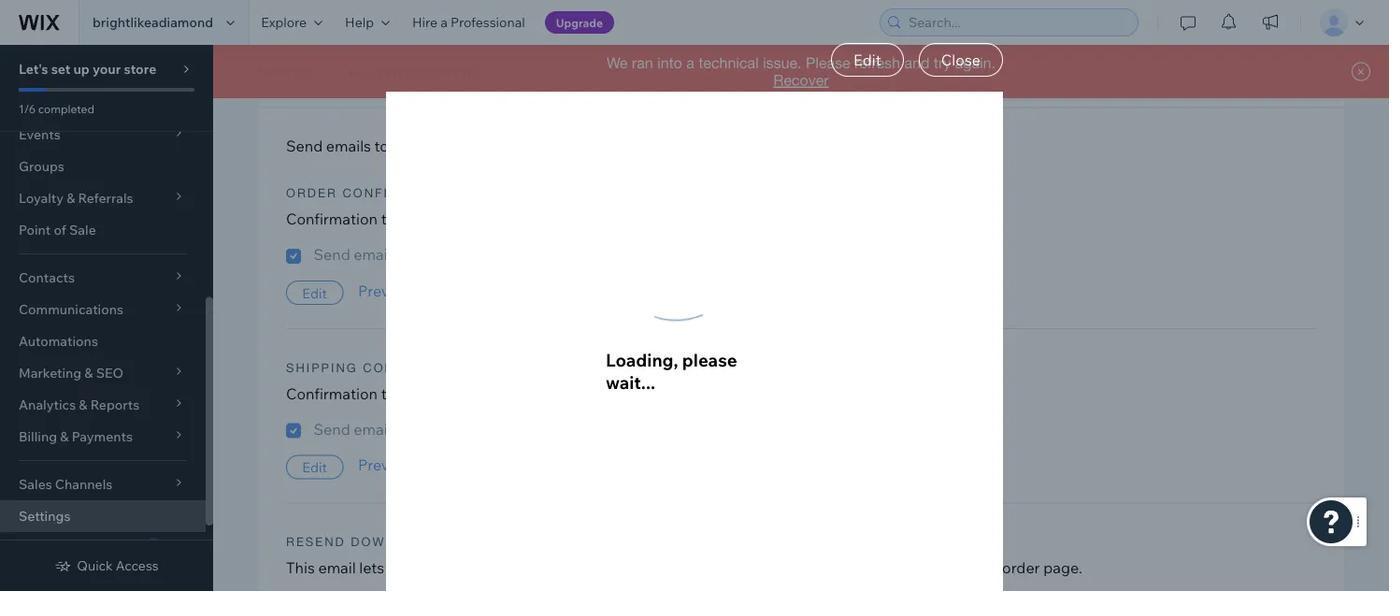 Task type: describe. For each thing, give the bounding box(es) containing it.
email for order email notifications
[[342, 58, 389, 82]]

shipping confirmation confirmation that the order is on the way to your customer.
[[286, 361, 694, 403]]

tracking
[[693, 420, 750, 439]]

updates
[[621, 420, 678, 439]]

email for send email automatically
[[354, 246, 391, 264]]

into
[[658, 54, 683, 72]]

2 horizontal spatial settings
[[427, 64, 478, 80]]

emails
[[326, 137, 371, 155]]

2 preview link from the top
[[358, 456, 413, 475]]

send email automatically
[[314, 246, 489, 264]]

order for order email notifications
[[286, 58, 338, 82]]

edit for first preview link
[[302, 285, 327, 301]]

order inside 'resend download links this email lets you resend download links to digital products. you can send it to your customer from the order page.'
[[1003, 559, 1040, 577]]

send
[[767, 559, 802, 577]]

party
[[581, 420, 618, 439]]

please
[[683, 349, 737, 371]]

a inside the hire a professional link
[[441, 14, 448, 30]]

from
[[940, 559, 973, 577]]

point
[[19, 222, 51, 238]]

settings inside sidebar element
[[19, 508, 71, 524]]

products.
[[640, 559, 707, 577]]

a left third
[[533, 420, 541, 439]]

sidebar element
[[0, 0, 213, 591]]

completed
[[38, 101, 94, 115]]

edit button for 1st preview link from the bottom
[[286, 455, 344, 480]]

1 horizontal spatial settings
[[258, 64, 309, 80]]

1/6 completed
[[19, 101, 94, 115]]

loading,
[[606, 349, 679, 371]]

links
[[540, 559, 572, 577]]

page.
[[1044, 559, 1083, 577]]

upgrade
[[556, 15, 603, 29]]

that for you
[[381, 210, 409, 229]]

your inside 'resend download links this email lets you resend download links to digital products. you can send it to your customer from the order page.'
[[835, 559, 867, 577]]

up
[[73, 61, 90, 77]]

set
[[51, 61, 70, 77]]

resend
[[286, 535, 346, 549]]

your left customers
[[392, 137, 424, 155]]

ran
[[632, 54, 653, 72]]

keep
[[522, 137, 556, 155]]

hire
[[412, 14, 438, 30]]

this
[[286, 559, 315, 577]]

recover
[[774, 72, 829, 89]]

customer's
[[539, 210, 616, 229]]

order confirmation confirmation that you received your customer's order.
[[286, 186, 660, 229]]

1 horizontal spatial order.
[[836, 137, 877, 155]]

send email automatically when a third party updates a tracking number.
[[314, 420, 811, 439]]

close
[[942, 50, 981, 69]]

help
[[345, 14, 374, 30]]

we ran into a technical issue. please refresh and try again. recover
[[607, 54, 996, 89]]

their
[[800, 137, 833, 155]]

to right emails
[[375, 137, 389, 155]]

send for send email automatically
[[314, 246, 350, 264]]

number.
[[754, 420, 811, 439]]

lets
[[359, 559, 384, 577]]

point of sale
[[19, 222, 96, 238]]

access
[[116, 557, 159, 574]]

status
[[737, 137, 780, 155]]

send emails to your customers to keep them informed about the status of their order.
[[286, 137, 877, 155]]

notifications
[[393, 58, 502, 82]]

0 vertical spatial settings link
[[249, 63, 319, 81]]

upgrade button
[[545, 11, 614, 34]]

way
[[543, 384, 570, 403]]

informed
[[599, 137, 662, 155]]

the left is
[[413, 384, 436, 403]]

wait...
[[606, 371, 656, 393]]

to right it
[[818, 559, 832, 577]]

order. inside order confirmation confirmation that you received your customer's order.
[[619, 210, 660, 229]]

customers
[[427, 137, 501, 155]]

hire a professional link
[[401, 0, 537, 45]]

links
[[442, 535, 486, 549]]

to inside shipping confirmation confirmation that the order is on the way to your customer.
[[573, 384, 588, 403]]

close button
[[919, 43, 1003, 77]]

preview for 1st preview link from the bottom
[[358, 456, 413, 475]]

try
[[934, 54, 951, 72]]

order for order confirmation confirmation that you received your customer's order.
[[286, 186, 337, 201]]

0 vertical spatial edit button
[[831, 43, 904, 77]]

resend download links this email lets you resend download links to digital products. you can send it to your customer from the order page.
[[286, 535, 1083, 577]]

your inside shipping confirmation confirmation that the order is on the way to your customer.
[[591, 384, 622, 403]]

send for send email automatically when a third party updates a tracking number.
[[314, 420, 350, 439]]

refresh
[[855, 54, 901, 72]]

customer
[[870, 559, 936, 577]]

point of sale link
[[0, 214, 206, 246]]

your inside order confirmation confirmation that you received your customer's order.
[[505, 210, 536, 229]]



Task type: vqa. For each thing, say whether or not it's contained in the screenshot.
Fusion
no



Task type: locate. For each thing, give the bounding box(es) containing it.
we
[[607, 54, 628, 72]]

0 horizontal spatial settings link
[[0, 500, 206, 532]]

order
[[439, 384, 477, 403], [1003, 559, 1040, 577]]

recover link
[[774, 72, 829, 89]]

that for the
[[381, 384, 409, 403]]

email for send email automatically when a third party updates a tracking number.
[[354, 420, 391, 439]]

brightlikeadiamond
[[93, 14, 213, 30]]

edit for 1st preview link from the bottom
[[302, 459, 327, 476]]

that inside order confirmation confirmation that you received your customer's order.
[[381, 210, 409, 229]]

you
[[413, 210, 438, 229], [388, 559, 413, 577]]

1 vertical spatial order
[[1003, 559, 1040, 577]]

1 that from the top
[[381, 210, 409, 229]]

send for send emails to your customers to keep them informed about the status of their order.
[[286, 137, 323, 155]]

you inside order confirmation confirmation that you received your customer's order.
[[413, 210, 438, 229]]

quick
[[77, 557, 113, 574]]

email
[[342, 58, 389, 82], [354, 246, 391, 264], [354, 420, 391, 439], [318, 559, 356, 577]]

2 vertical spatial send
[[314, 420, 350, 439]]

send
[[286, 137, 323, 155], [314, 246, 350, 264], [314, 420, 350, 439]]

received
[[442, 210, 502, 229]]

the right the on on the bottom of page
[[516, 384, 539, 403]]

automatically down received
[[395, 246, 489, 264]]

you inside 'resend download links this email lets you resend download links to digital products. you can send it to your customer from the order page.'
[[388, 559, 413, 577]]

1 vertical spatial order.
[[619, 210, 660, 229]]

third
[[545, 420, 578, 439]]

shipping
[[286, 361, 358, 375]]

to right links
[[575, 559, 590, 577]]

a inside we ran into a technical issue. please refresh and try again. recover
[[687, 54, 695, 72]]

0 vertical spatial you
[[413, 210, 438, 229]]

0 vertical spatial that
[[381, 210, 409, 229]]

settings up quick access button
[[19, 508, 71, 524]]

about
[[666, 137, 707, 155]]

order down emails
[[286, 186, 337, 201]]

2 preview from the top
[[358, 456, 413, 475]]

customer.
[[625, 384, 694, 403]]

0 vertical spatial of
[[783, 137, 797, 155]]

let's set up your store
[[19, 61, 157, 77]]

technical
[[699, 54, 759, 72]]

0 vertical spatial order
[[439, 384, 477, 403]]

order.
[[836, 137, 877, 155], [619, 210, 660, 229]]

order inside order confirmation confirmation that you received your customer's order.
[[286, 186, 337, 201]]

automatically
[[395, 246, 489, 264], [395, 420, 489, 439]]

again.
[[955, 54, 996, 72]]

that up send email automatically
[[381, 210, 409, 229]]

settings link up quick access button
[[0, 500, 206, 532]]

order
[[286, 58, 338, 82], [286, 186, 337, 201]]

groups link
[[0, 151, 206, 182]]

automations
[[19, 333, 98, 349]]

a right 'updates'
[[682, 420, 690, 439]]

hire a professional
[[412, 14, 525, 30]]

when
[[492, 420, 530, 439]]

2 vertical spatial edit
[[302, 459, 327, 476]]

you down download
[[388, 559, 413, 577]]

2 vertical spatial edit button
[[286, 455, 344, 480]]

settings down 'explore'
[[258, 64, 309, 80]]

1 order from the top
[[286, 58, 338, 82]]

edit button up resend
[[286, 455, 344, 480]]

can
[[739, 559, 764, 577]]

1 vertical spatial edit button
[[286, 281, 344, 305]]

ecommerce
[[349, 64, 424, 80]]

issue.
[[763, 54, 802, 72]]

automatically for send email automatically when a third party updates a tracking number.
[[395, 420, 489, 439]]

your
[[93, 61, 121, 77], [392, 137, 424, 155], [505, 210, 536, 229], [591, 384, 622, 403], [835, 559, 867, 577]]

settings link
[[249, 63, 319, 81], [0, 500, 206, 532]]

download
[[351, 535, 436, 549]]

download
[[468, 559, 537, 577]]

settings down the hire a professional link
[[427, 64, 478, 80]]

it
[[805, 559, 814, 577]]

your right it
[[835, 559, 867, 577]]

order left 'page.'
[[1003, 559, 1040, 577]]

of left sale on the top of the page
[[54, 222, 66, 238]]

and
[[905, 54, 930, 72]]

help button
[[334, 0, 401, 45]]

1 vertical spatial send
[[314, 246, 350, 264]]

edit up shipping
[[302, 285, 327, 301]]

a right hire
[[441, 14, 448, 30]]

of
[[783, 137, 797, 155], [54, 222, 66, 238]]

your up party
[[591, 384, 622, 403]]

preview down send email automatically
[[358, 282, 413, 301]]

you
[[710, 559, 736, 577]]

1 automatically from the top
[[395, 246, 489, 264]]

2 order from the top
[[286, 186, 337, 201]]

that
[[381, 210, 409, 229], [381, 384, 409, 403]]

preview
[[358, 282, 413, 301], [358, 456, 413, 475]]

0 horizontal spatial settings
[[19, 508, 71, 524]]

edit
[[854, 50, 882, 69], [302, 285, 327, 301], [302, 459, 327, 476]]

0 horizontal spatial order
[[439, 384, 477, 403]]

explore
[[261, 14, 307, 30]]

1 vertical spatial edit
[[302, 285, 327, 301]]

ecommerce settings
[[349, 64, 478, 80]]

them
[[559, 137, 596, 155]]

store
[[124, 61, 157, 77]]

on
[[495, 384, 513, 403]]

0 vertical spatial order
[[286, 58, 338, 82]]

1 vertical spatial that
[[381, 384, 409, 403]]

edit button
[[831, 43, 904, 77], [286, 281, 344, 305], [286, 455, 344, 480]]

of left their
[[783, 137, 797, 155]]

1 vertical spatial you
[[388, 559, 413, 577]]

to left keep
[[504, 137, 518, 155]]

the right the about
[[710, 137, 733, 155]]

a right into
[[687, 54, 695, 72]]

settings link down 'explore'
[[249, 63, 319, 81]]

your right received
[[505, 210, 536, 229]]

1/6
[[19, 101, 36, 115]]

1 horizontal spatial of
[[783, 137, 797, 155]]

the inside 'resend download links this email lets you resend download links to digital products. you can send it to your customer from the order page.'
[[976, 559, 999, 577]]

automations link
[[0, 325, 206, 357]]

edit button left and
[[831, 43, 904, 77]]

order down 'explore'
[[286, 58, 338, 82]]

preview link up download
[[358, 456, 413, 475]]

order left is
[[439, 384, 477, 403]]

of inside sidebar element
[[54, 222, 66, 238]]

0 vertical spatial edit
[[854, 50, 882, 69]]

edit right please
[[854, 50, 882, 69]]

preview link
[[358, 282, 413, 301], [358, 456, 413, 475]]

to
[[375, 137, 389, 155], [504, 137, 518, 155], [573, 384, 588, 403], [575, 559, 590, 577], [818, 559, 832, 577]]

1 vertical spatial automatically
[[395, 420, 489, 439]]

sale
[[69, 222, 96, 238]]

1 preview link from the top
[[358, 282, 413, 301]]

1 horizontal spatial order
[[1003, 559, 1040, 577]]

email inside 'resend download links this email lets you resend download links to digital products. you can send it to your customer from the order page.'
[[318, 559, 356, 577]]

let's
[[19, 61, 48, 77]]

1 vertical spatial preview
[[358, 456, 413, 475]]

digital
[[593, 559, 637, 577]]

the
[[710, 137, 733, 155], [413, 384, 436, 403], [516, 384, 539, 403], [976, 559, 999, 577]]

order. right their
[[836, 137, 877, 155]]

that left is
[[381, 384, 409, 403]]

professional
[[451, 14, 525, 30]]

is
[[481, 384, 492, 403]]

0 vertical spatial preview link
[[358, 282, 413, 301]]

Search... field
[[903, 9, 1132, 36]]

preview for first preview link
[[358, 282, 413, 301]]

0 vertical spatial automatically
[[395, 246, 489, 264]]

1 preview from the top
[[358, 282, 413, 301]]

1 horizontal spatial settings link
[[249, 63, 319, 81]]

0 vertical spatial send
[[286, 137, 323, 155]]

1 vertical spatial settings link
[[0, 500, 206, 532]]

quick access button
[[55, 557, 159, 574]]

edit button up shipping
[[286, 281, 344, 305]]

the right from
[[976, 559, 999, 577]]

that inside shipping confirmation confirmation that the order is on the way to your customer.
[[381, 384, 409, 403]]

order email notifications
[[286, 58, 502, 82]]

0 vertical spatial order.
[[836, 137, 877, 155]]

0 horizontal spatial order.
[[619, 210, 660, 229]]

edit up resend
[[302, 459, 327, 476]]

your inside sidebar element
[[93, 61, 121, 77]]

1 vertical spatial order
[[286, 186, 337, 201]]

automatically down is
[[395, 420, 489, 439]]

you up send email automatically
[[413, 210, 438, 229]]

preview up download
[[358, 456, 413, 475]]

0 vertical spatial preview
[[358, 282, 413, 301]]

2 that from the top
[[381, 384, 409, 403]]

preview link down send email automatically
[[358, 282, 413, 301]]

automatically for send email automatically
[[395, 246, 489, 264]]

quick access
[[77, 557, 159, 574]]

2 automatically from the top
[[395, 420, 489, 439]]

resend
[[417, 559, 465, 577]]

0 horizontal spatial of
[[54, 222, 66, 238]]

1 vertical spatial of
[[54, 222, 66, 238]]

to right way
[[573, 384, 588, 403]]

order inside shipping confirmation confirmation that the order is on the way to your customer.
[[439, 384, 477, 403]]

loading, please wait...
[[606, 349, 737, 393]]

groups
[[19, 158, 64, 174]]

your right up
[[93, 61, 121, 77]]

order. right customer's at left top
[[619, 210, 660, 229]]

please
[[806, 54, 851, 72]]

1 vertical spatial preview link
[[358, 456, 413, 475]]

a
[[441, 14, 448, 30], [687, 54, 695, 72], [533, 420, 541, 439], [682, 420, 690, 439]]

edit button for first preview link
[[286, 281, 344, 305]]



